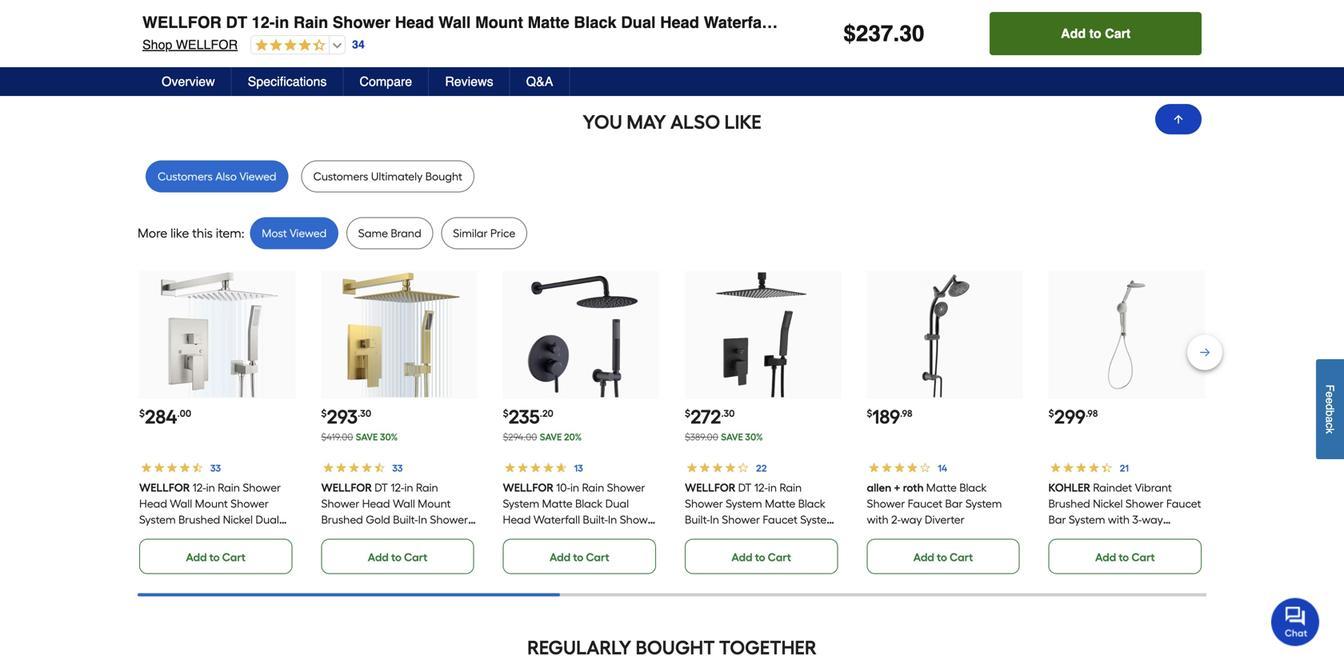 Task type: locate. For each thing, give the bounding box(es) containing it.
.30 for 272
[[722, 408, 735, 420]]

dt down $389.00 save 30%
[[739, 481, 752, 495]]

head
[[395, 13, 434, 32], [661, 13, 700, 32], [139, 497, 167, 511], [362, 497, 390, 511], [503, 513, 531, 527], [139, 529, 167, 543]]

1 vertical spatial dual
[[606, 497, 629, 511]]

$ up kohler
[[1049, 408, 1055, 420]]

cart inside button
[[1106, 26, 1131, 41]]

2 30% from the left
[[746, 432, 763, 443]]

add inside 293 list item
[[368, 551, 389, 564]]

add to cart
[[1062, 26, 1131, 41], [186, 41, 246, 55], [914, 41, 974, 55], [1096, 41, 1156, 55], [186, 551, 246, 564], [368, 551, 428, 564], [550, 551, 610, 564], [732, 551, 792, 564], [914, 551, 974, 564], [1096, 551, 1156, 564]]

dual inside the 12-in rain shower head wall mount shower system brushed nickel dual head waterfall built-in shower faucet system with 2-way diverter valve included
[[256, 513, 279, 527]]

0 horizontal spatial waterfall
[[170, 529, 217, 543]]

to for first add to cart list item from the left
[[209, 41, 220, 55]]

wellfor down $ 284 .00
[[139, 481, 190, 495]]

add for 2nd add to cart list item from the right
[[914, 41, 935, 55]]

1 horizontal spatial mount
[[418, 497, 451, 511]]

0 horizontal spatial 30%
[[380, 432, 398, 443]]

wellfor for dt 12-in rain shower head wall mount brushed gold built-in shower faucet system with 2-way diverter valve included
[[321, 481, 372, 495]]

dt up gold
[[375, 481, 388, 495]]

2 horizontal spatial brushed
[[1049, 497, 1091, 511]]

wellfor down $389.00
[[685, 481, 736, 495]]

cart inside the 189 list item
[[950, 551, 974, 564]]

$ left .00
[[139, 408, 145, 420]]

0 vertical spatial dual
[[621, 13, 656, 32]]

system inside dt 12-in rain shower head wall mount brushed gold built-in shower faucet system with 2-way diverter valve included
[[359, 529, 395, 543]]

diverter inside dt 12-in rain shower system matte black built-in shower faucet system with 2-way diverter valve included
[[743, 529, 783, 543]]

12-
[[252, 13, 275, 32], [193, 481, 206, 495], [391, 481, 404, 495], [755, 481, 768, 495]]

cart for 235 'list item'
[[586, 551, 610, 564]]

cart for first add to cart list item from the left
[[222, 41, 246, 55]]

0 vertical spatial nickel
[[1094, 497, 1124, 511]]

diverter
[[1100, 13, 1161, 32], [925, 513, 965, 527], [743, 529, 783, 543], [1049, 529, 1089, 543], [321, 545, 361, 559], [503, 545, 543, 559], [139, 561, 179, 575]]

3 save from the left
[[721, 432, 744, 443]]

add to cart link inside 235 'list item'
[[503, 539, 656, 574]]

1 .98 from the left
[[901, 408, 913, 420]]

:
[[242, 226, 245, 241]]

allen + roth matte black shower faucet bar system with 2-way diverter image
[[883, 273, 1008, 398]]

also left like
[[671, 111, 721, 134]]

2-
[[1051, 13, 1066, 32], [892, 513, 901, 527], [422, 529, 432, 543], [604, 529, 614, 543], [710, 529, 719, 543], [240, 545, 250, 559]]

30% right $419.00
[[380, 432, 398, 443]]

e
[[1325, 392, 1337, 398], [1325, 398, 1337, 404]]

regularly bought together heading
[[138, 632, 1207, 656]]

.30 up $419.00 save 30%
[[358, 408, 372, 420]]

0 horizontal spatial .98
[[901, 408, 913, 420]]

add to cart inside 293 list item
[[368, 551, 428, 564]]

1 horizontal spatial bar
[[1049, 513, 1067, 527]]

0 horizontal spatial .30
[[358, 408, 372, 420]]

built- inside 10-in rain shower system matte black dual head waterfall built-in shower faucet system with 2-way diverter valve included
[[583, 513, 608, 527]]

0 vertical spatial waterfall
[[704, 13, 771, 32]]

add to cart for 235 'list item'
[[550, 551, 610, 564]]

save inside 293 list item
[[356, 432, 378, 443]]

overview button
[[146, 67, 232, 96]]

f e e d b a c k button
[[1317, 359, 1345, 460]]

cart
[[1106, 26, 1131, 41], [222, 41, 246, 55], [950, 41, 974, 55], [1132, 41, 1156, 55], [222, 551, 246, 564], [404, 551, 428, 564], [586, 551, 610, 564], [768, 551, 792, 564], [950, 551, 974, 564], [1132, 551, 1156, 564]]

customers up like
[[158, 170, 213, 183]]

.30 inside $ 293 .30
[[358, 408, 372, 420]]

2- inside the 12-in rain shower head wall mount shower system brushed nickel dual head waterfall built-in shower faucet system with 2-way diverter valve included
[[240, 545, 250, 559]]

also
[[671, 111, 721, 134], [216, 170, 237, 183]]

viewed right most
[[290, 227, 327, 240]]

0 horizontal spatial customers
[[158, 170, 213, 183]]

235 list item
[[503, 271, 660, 574]]

189 list item
[[867, 271, 1024, 574]]

.30 up $389.00 save 30%
[[722, 408, 735, 420]]

wellfor left 10-
[[503, 481, 554, 495]]

1 vertical spatial bar
[[1049, 513, 1067, 527]]

in inside dt 12-in rain shower head wall mount brushed gold built-in shower faucet system with 2-way diverter valve included
[[404, 481, 413, 495]]

save down $ 272 .30
[[721, 432, 744, 443]]

to for first add to cart list item from right
[[1119, 41, 1130, 55]]

add for first add to cart list item from the left
[[186, 41, 207, 55]]

2 .98 from the left
[[1086, 408, 1099, 420]]

1 horizontal spatial also
[[671, 111, 721, 134]]

diverter inside dt 12-in rain shower head wall mount brushed gold built-in shower faucet system with 2-way diverter valve included
[[321, 545, 361, 559]]

189
[[873, 406, 901, 429]]

raindet vibrant brushed nickel shower faucet bar system with 3-way diverter
[[1049, 481, 1202, 543]]

cart for 2nd add to cart list item from the right
[[950, 41, 974, 55]]

e up b
[[1325, 398, 1337, 404]]

save for 293
[[356, 432, 378, 443]]

you
[[583, 111, 623, 134]]

dt inside dt 12-in rain shower system matte black built-in shower faucet system with 2-way diverter valve included
[[739, 481, 752, 495]]

way inside dt 12-in rain shower system matte black built-in shower faucet system with 2-way diverter valve included
[[719, 529, 740, 543]]

$ for 237
[[844, 21, 856, 46]]

valve inside 10-in rain shower system matte black dual head waterfall built-in shower faucet system with 2-way diverter valve included
[[546, 545, 573, 559]]

0 horizontal spatial bar
[[946, 497, 963, 511]]

add to cart for 272 list item
[[732, 551, 792, 564]]

brushed inside raindet vibrant brushed nickel shower faucet bar system with 3-way diverter
[[1049, 497, 1091, 511]]

wellfor inside 235 'list item'
[[503, 481, 554, 495]]

$ for 299
[[1049, 408, 1055, 420]]

wellfor up overview
[[176, 37, 238, 52]]

1 horizontal spatial wall
[[393, 497, 415, 511]]

to for 299 list item
[[1119, 551, 1130, 564]]

faucet inside 10-in rain shower system matte black dual head waterfall built-in shower faucet system with 2-way diverter valve included
[[503, 529, 538, 543]]

to
[[1090, 26, 1102, 41], [209, 41, 220, 55], [937, 41, 948, 55], [1119, 41, 1130, 55], [209, 551, 220, 564], [391, 551, 402, 564], [573, 551, 584, 564], [755, 551, 766, 564], [937, 551, 948, 564], [1119, 551, 1130, 564]]

$ for 235
[[503, 408, 509, 420]]

save for 272
[[721, 432, 744, 443]]

gold
[[366, 513, 390, 527]]

also up item on the left top of the page
[[216, 170, 237, 183]]

1 horizontal spatial waterfall
[[534, 513, 581, 527]]

0 horizontal spatial mount
[[195, 497, 228, 511]]

add to cart for the 189 list item
[[914, 551, 974, 564]]

add to cart link inside 272 list item
[[685, 539, 838, 574]]

brushed
[[1049, 497, 1091, 511], [179, 513, 220, 527], [321, 513, 363, 527]]

1 vertical spatial viewed
[[290, 227, 327, 240]]

1 horizontal spatial .30
[[722, 408, 735, 420]]

faucet
[[897, 13, 949, 32], [908, 497, 943, 511], [1167, 497, 1202, 511], [763, 513, 798, 527], [321, 529, 356, 543], [503, 529, 538, 543], [139, 545, 174, 559]]

to for 235 'list item'
[[573, 551, 584, 564]]

$ up $389.00
[[685, 408, 691, 420]]

k
[[1325, 428, 1337, 434]]

add to cart inside the 284 list item
[[186, 551, 246, 564]]

$ for 293
[[321, 408, 327, 420]]

wellfor 10-in rain shower system matte black dual head waterfall built-in shower faucet system with 2-way diverter valve included image
[[519, 273, 644, 398]]

12- inside the 12-in rain shower head wall mount shower system brushed nickel dual head waterfall built-in shower faucet system with 2-way diverter valve included
[[193, 481, 206, 495]]

e up d
[[1325, 392, 1337, 398]]

$ 299 .98
[[1049, 406, 1099, 429]]

0 vertical spatial bar
[[946, 497, 963, 511]]

$ inside $ 293 .30
[[321, 408, 327, 420]]

cart for 293 list item
[[404, 551, 428, 564]]

save inside 235 'list item'
[[540, 432, 562, 443]]

add to cart link inside 293 list item
[[321, 539, 474, 574]]

to inside the 284 list item
[[209, 551, 220, 564]]

system inside matte black shower faucet bar system with 2-way diverter
[[966, 497, 1003, 511]]

wellfor 12-in rain shower head wall mount shower system brushed nickel dual head waterfall built-in shower faucet system with 2-way diverter valve included image
[[155, 273, 280, 398]]

0 horizontal spatial save
[[356, 432, 378, 443]]

2 customers from the left
[[313, 170, 369, 183]]

list item
[[321, 0, 478, 65]]

$ inside $ 284 .00
[[139, 408, 145, 420]]

wellfor for 12-in rain shower head wall mount shower system brushed nickel dual head waterfall built-in shower faucet system with 2-way diverter valve included
[[139, 481, 190, 495]]

cart for 272 list item
[[768, 551, 792, 564]]

$ up $294.00
[[503, 408, 509, 420]]

black
[[574, 13, 617, 32], [960, 481, 987, 495], [576, 497, 603, 511], [799, 497, 826, 511]]

with
[[1015, 13, 1047, 32], [867, 513, 889, 527], [1109, 513, 1131, 527], [398, 529, 420, 543], [580, 529, 602, 543], [685, 529, 707, 543], [216, 545, 238, 559]]

dual for black
[[621, 13, 656, 32]]

customers left ultimately
[[313, 170, 369, 183]]

1 vertical spatial waterfall
[[534, 513, 581, 527]]

save inside 272 list item
[[721, 432, 744, 443]]

dt for 293
[[375, 481, 388, 495]]

$ inside $ 235 .20
[[503, 408, 509, 420]]

2 horizontal spatial dt
[[739, 481, 752, 495]]

diverter inside matte black shower faucet bar system with 2-way diverter
[[925, 513, 965, 527]]

$ up the allen
[[867, 408, 873, 420]]

head inside dt 12-in rain shower head wall mount brushed gold built-in shower faucet system with 2-way diverter valve included
[[362, 497, 390, 511]]

2- inside matte black shower faucet bar system with 2-way diverter
[[892, 513, 901, 527]]

q&a button
[[510, 67, 570, 96]]

.98
[[901, 408, 913, 420], [1086, 408, 1099, 420]]

add to cart link
[[139, 29, 292, 65], [867, 29, 1020, 65], [1049, 29, 1202, 65], [139, 539, 292, 574], [321, 539, 474, 574], [503, 539, 656, 574], [685, 539, 838, 574], [867, 539, 1020, 574], [1049, 539, 1202, 574]]

1 horizontal spatial add to cart list item
[[867, 0, 1024, 65]]

included
[[1211, 13, 1277, 32], [394, 545, 438, 559], [576, 545, 620, 559], [685, 545, 729, 559], [212, 561, 256, 575]]

10-in rain shower system matte black dual head waterfall built-in shower faucet system with 2-way diverter valve included
[[503, 481, 659, 559]]

valve inside the 12-in rain shower head wall mount shower system brushed nickel dual head waterfall built-in shower faucet system with 2-way diverter valve included
[[182, 561, 209, 575]]

in inside dt 12-in rain shower system matte black built-in shower faucet system with 2-way diverter valve included
[[768, 481, 777, 495]]

2 save from the left
[[540, 432, 562, 443]]

2 e from the top
[[1325, 398, 1337, 404]]

in inside 10-in rain shower system matte black dual head waterfall built-in shower faucet system with 2-way diverter valve included
[[571, 481, 580, 495]]

to for the 284 list item
[[209, 551, 220, 564]]

wellfor inside 272 list item
[[685, 481, 736, 495]]

save
[[356, 432, 378, 443], [540, 432, 562, 443], [721, 432, 744, 443]]

1 vertical spatial also
[[216, 170, 237, 183]]

save left 20%
[[540, 432, 562, 443]]

like
[[725, 111, 762, 134]]

1 horizontal spatial customers
[[313, 170, 369, 183]]

wellfor up gold
[[321, 481, 372, 495]]

save down $ 293 .30
[[356, 432, 378, 443]]

30% inside 272 list item
[[746, 432, 763, 443]]

add to cart link for dt 12-in rain shower head wall mount brushed gold built-in shower faucet system with 2-way diverter valve included
[[321, 539, 474, 574]]

add to cart link for 12-in rain shower head wall mount shower system brushed nickel dual head waterfall built-in shower faucet system with 2-way diverter valve included
[[139, 539, 292, 574]]

system
[[954, 13, 1010, 32], [503, 497, 540, 511], [726, 497, 763, 511], [966, 497, 1003, 511], [139, 513, 176, 527], [801, 513, 837, 527], [1070, 513, 1106, 527], [359, 529, 395, 543], [541, 529, 577, 543], [177, 545, 213, 559]]

customers ultimately bought
[[313, 170, 463, 183]]

1 horizontal spatial brushed
[[321, 513, 363, 527]]

0 horizontal spatial viewed
[[240, 170, 277, 183]]

add
[[1062, 26, 1086, 41], [186, 41, 207, 55], [914, 41, 935, 55], [1096, 41, 1117, 55], [186, 551, 207, 564], [368, 551, 389, 564], [550, 551, 571, 564], [732, 551, 753, 564], [914, 551, 935, 564], [1096, 551, 1117, 564]]

1 horizontal spatial dt
[[375, 481, 388, 495]]

1 30% from the left
[[380, 432, 398, 443]]

.00
[[177, 408, 191, 420]]

2 vertical spatial dual
[[256, 513, 279, 527]]

viewed up :
[[240, 170, 277, 183]]

0 horizontal spatial brushed
[[179, 513, 220, 527]]

matte inside matte black shower faucet bar system with 2-way diverter
[[927, 481, 957, 495]]

2 vertical spatial waterfall
[[170, 529, 217, 543]]

valve
[[1165, 13, 1206, 32], [786, 529, 813, 543], [364, 545, 391, 559], [546, 545, 573, 559], [182, 561, 209, 575]]

$ 237 . 30
[[844, 21, 925, 46]]

1 save from the left
[[356, 432, 378, 443]]

way inside the 12-in rain shower head wall mount shower system brushed nickel dual head waterfall built-in shower faucet system with 2-way diverter valve included
[[250, 545, 271, 559]]

wellfor inside 293 list item
[[321, 481, 372, 495]]

wellfor dt 12-in rain shower head wall mount brushed gold built-in shower faucet system with 2-way diverter valve included image
[[337, 273, 462, 398]]

2 horizontal spatial add to cart list item
[[1049, 0, 1206, 65]]

add to cart for 2nd add to cart list item from the right
[[914, 41, 974, 55]]

2 .30 from the left
[[722, 408, 735, 420]]

add inside the 189 list item
[[914, 551, 935, 564]]

wall
[[439, 13, 471, 32], [170, 497, 192, 511], [393, 497, 415, 511]]

add for 272 list item
[[732, 551, 753, 564]]

1 horizontal spatial nickel
[[1094, 497, 1124, 511]]

this
[[192, 226, 213, 241]]

1 add to cart list item from the left
[[139, 0, 296, 65]]

customers
[[158, 170, 213, 183], [313, 170, 369, 183]]

30% for 293
[[380, 432, 398, 443]]

included inside dt 12-in rain shower system matte black built-in shower faucet system with 2-way diverter valve included
[[685, 545, 729, 559]]

built-
[[776, 13, 817, 32], [393, 513, 418, 527], [583, 513, 608, 527], [685, 513, 710, 527], [219, 529, 245, 543]]

1 .30 from the left
[[358, 408, 372, 420]]

wellfor for dt 12-in rain shower system matte black built-in shower faucet system with 2-way diverter valve included
[[685, 481, 736, 495]]

293 list item
[[321, 271, 478, 574]]

faucet inside raindet vibrant brushed nickel shower faucet bar system with 3-way diverter
[[1167, 497, 1202, 511]]

1 horizontal spatial 30%
[[746, 432, 763, 443]]

1 customers from the left
[[158, 170, 213, 183]]

$ left .
[[844, 21, 856, 46]]

vibrant
[[1136, 481, 1173, 495]]

to inside the 189 list item
[[937, 551, 948, 564]]

in
[[817, 13, 831, 32], [418, 513, 427, 527], [608, 513, 618, 527], [710, 513, 720, 527], [245, 529, 254, 543]]

add to cart inside 235 'list item'
[[550, 551, 610, 564]]

2- inside dt 12-in rain shower head wall mount brushed gold built-in shower faucet system with 2-way diverter valve included
[[422, 529, 432, 543]]

arrow up image
[[1173, 113, 1186, 126]]

.20
[[540, 408, 554, 420]]

bar
[[946, 497, 963, 511], [1049, 513, 1067, 527]]

add for 293 list item
[[368, 551, 389, 564]]

to inside 293 list item
[[391, 551, 402, 564]]

.98 up roth
[[901, 408, 913, 420]]

add to cart for first add to cart list item from right
[[1096, 41, 1156, 55]]

2 horizontal spatial save
[[721, 432, 744, 443]]

rain
[[294, 13, 328, 32], [218, 481, 240, 495], [416, 481, 438, 495], [583, 481, 605, 495], [780, 481, 802, 495]]

add to cart link inside the 284 list item
[[139, 539, 292, 574]]

cart inside 293 list item
[[404, 551, 428, 564]]

30
[[900, 21, 925, 46]]

30%
[[380, 432, 398, 443], [746, 432, 763, 443]]

shop
[[142, 37, 172, 52]]

wellfor inside the 284 list item
[[139, 481, 190, 495]]

mount
[[475, 13, 524, 32], [195, 497, 228, 511], [418, 497, 451, 511]]

add inside the 284 list item
[[186, 551, 207, 564]]

3 add to cart list item from the left
[[1049, 0, 1206, 65]]

valve inside dt 12-in rain shower head wall mount brushed gold built-in shower faucet system with 2-way diverter valve included
[[364, 545, 391, 559]]

to inside 272 list item
[[755, 551, 766, 564]]

$ up $419.00
[[321, 408, 327, 420]]

built- inside dt 12-in rain shower system matte black built-in shower faucet system with 2-way diverter valve included
[[685, 513, 710, 527]]

0 horizontal spatial nickel
[[223, 513, 253, 527]]

dual
[[621, 13, 656, 32], [606, 497, 629, 511], [256, 513, 279, 527]]

add to cart list item
[[139, 0, 296, 65], [867, 0, 1024, 65], [1049, 0, 1206, 65]]

$ inside $ 299 .98
[[1049, 408, 1055, 420]]

12- inside dt 12-in rain shower head wall mount brushed gold built-in shower faucet system with 2-way diverter valve included
[[391, 481, 404, 495]]

chat invite button image
[[1272, 598, 1321, 646]]

0 horizontal spatial add to cart list item
[[139, 0, 296, 65]]

shower
[[333, 13, 391, 32], [835, 13, 893, 32], [243, 481, 281, 495], [607, 481, 646, 495], [231, 497, 269, 511], [321, 497, 359, 511], [685, 497, 723, 511], [867, 497, 905, 511], [1126, 497, 1165, 511], [430, 513, 468, 527], [620, 513, 659, 527], [722, 513, 761, 527], [256, 529, 295, 543]]

293
[[327, 406, 358, 429]]

30% right $389.00
[[746, 432, 763, 443]]

in inside dt 12-in rain shower head wall mount brushed gold built-in shower faucet system with 2-way diverter valve included
[[418, 513, 427, 527]]

cart inside 299 list item
[[1132, 551, 1156, 564]]

f e e d b a c k
[[1325, 385, 1337, 434]]

add inside 299 list item
[[1096, 551, 1117, 564]]

cart for 299 list item
[[1132, 551, 1156, 564]]

add to cart inside the 189 list item
[[914, 551, 974, 564]]

$ 235 .20
[[503, 406, 554, 429]]

2 horizontal spatial waterfall
[[704, 13, 771, 32]]

nickel
[[1094, 497, 1124, 511], [223, 513, 253, 527]]

mount inside dt 12-in rain shower head wall mount brushed gold built-in shower faucet system with 2-way diverter valve included
[[418, 497, 451, 511]]

10-
[[557, 481, 571, 495]]

add to cart inside 299 list item
[[1096, 551, 1156, 564]]

.98 up raindet
[[1086, 408, 1099, 420]]

add to cart inside 272 list item
[[732, 551, 792, 564]]

284
[[145, 406, 177, 429]]

system inside raindet vibrant brushed nickel shower faucet bar system with 3-way diverter
[[1070, 513, 1106, 527]]

built- inside dt 12-in rain shower head wall mount brushed gold built-in shower faucet system with 2-way diverter valve included
[[393, 513, 418, 527]]

add to cart for first add to cart list item from the left
[[186, 41, 246, 55]]

waterfall
[[704, 13, 771, 32], [534, 513, 581, 527], [170, 529, 217, 543]]

add inside 235 'list item'
[[550, 551, 571, 564]]

1 horizontal spatial viewed
[[290, 227, 327, 240]]

cart inside the 284 list item
[[222, 551, 246, 564]]

bar inside raindet vibrant brushed nickel shower faucet bar system with 3-way diverter
[[1049, 513, 1067, 527]]

1 horizontal spatial .98
[[1086, 408, 1099, 420]]

reviews
[[445, 74, 494, 89]]

southdeep products image
[[685, 0, 842, 18]]

299 list item
[[1049, 271, 1206, 574]]

$419.00 save 30%
[[321, 432, 398, 443]]

dt up shop wellfor
[[226, 13, 247, 32]]

1 vertical spatial nickel
[[223, 513, 253, 527]]

0 horizontal spatial wall
[[170, 497, 192, 511]]

1 horizontal spatial save
[[540, 432, 562, 443]]

allen + roth
[[867, 481, 924, 495]]

30% inside 293 list item
[[380, 432, 398, 443]]

to for 293 list item
[[391, 551, 402, 564]]

way
[[1066, 13, 1096, 32], [901, 513, 922, 527], [1143, 513, 1164, 527], [432, 529, 453, 543], [614, 529, 635, 543], [719, 529, 740, 543], [250, 545, 271, 559]]



Task type: describe. For each thing, give the bounding box(es) containing it.
brand
[[391, 227, 422, 240]]

+
[[894, 481, 901, 495]]

to for the 189 list item
[[937, 551, 948, 564]]

.98 for 189
[[901, 408, 913, 420]]

q&a
[[526, 74, 554, 89]]

diverter inside 10-in rain shower system matte black dual head waterfall built-in shower faucet system with 2-way diverter valve included
[[503, 545, 543, 559]]

2 add to cart list item from the left
[[867, 0, 1024, 65]]

waterfall for nickel
[[170, 529, 217, 543]]

brushed inside dt 12-in rain shower head wall mount brushed gold built-in shower faucet system with 2-way diverter valve included
[[321, 513, 363, 527]]

cart for first add to cart list item from right
[[1132, 41, 1156, 55]]

rain inside the 12-in rain shower head wall mount shower system brushed nickel dual head waterfall built-in shower faucet system with 2-way diverter valve included
[[218, 481, 240, 495]]

most
[[262, 227, 287, 240]]

you may also like
[[583, 111, 762, 134]]

rain inside 10-in rain shower system matte black dual head waterfall built-in shower faucet system with 2-way diverter valve included
[[583, 481, 605, 495]]

black inside dt 12-in rain shower system matte black built-in shower faucet system with 2-way diverter valve included
[[799, 497, 826, 511]]

to for 272 list item
[[755, 551, 766, 564]]

customers also viewed
[[158, 170, 277, 183]]

34
[[352, 38, 365, 51]]

more
[[138, 226, 167, 241]]

$294.00 save 20%
[[503, 432, 582, 443]]

dual inside 10-in rain shower system matte black dual head waterfall built-in shower faucet system with 2-way diverter valve included
[[606, 497, 629, 511]]

way inside raindet vibrant brushed nickel shower faucet bar system with 3-way diverter
[[1143, 513, 1164, 527]]

rain inside dt 12-in rain shower head wall mount brushed gold built-in shower faucet system with 2-way diverter valve included
[[416, 481, 438, 495]]

included inside 10-in rain shower system matte black dual head waterfall built-in shower faucet system with 2-way diverter valve included
[[576, 545, 620, 559]]

dt 12-in rain shower head wall mount brushed gold built-in shower faucet system with 2-way diverter valve included
[[321, 481, 468, 559]]

wellfor for 10-in rain shower system matte black dual head waterfall built-in shower faucet system with 2-way diverter valve included
[[503, 481, 554, 495]]

in inside 10-in rain shower system matte black dual head waterfall built-in shower faucet system with 2-way diverter valve included
[[608, 513, 618, 527]]

12-in rain shower head wall mount shower system brushed nickel dual head waterfall built-in shower faucet system with 2-way diverter valve included
[[139, 481, 295, 575]]

raindet
[[1094, 481, 1133, 495]]

shop wellfor
[[142, 37, 238, 52]]

cart for the 189 list item
[[950, 551, 974, 564]]

specifications
[[248, 74, 327, 89]]

wellfor dt 12-in rain shower head wall mount matte black dual head waterfall built-in shower faucet system with 2-way diverter valve included
[[142, 13, 1277, 32]]

dt for 272
[[739, 481, 752, 495]]

save for 235
[[540, 432, 562, 443]]

add for the 189 list item
[[914, 551, 935, 564]]

waterfall for black
[[704, 13, 771, 32]]

b
[[1325, 410, 1337, 417]]

diverter inside raindet vibrant brushed nickel shower faucet bar system with 3-way diverter
[[1049, 529, 1089, 543]]

0 horizontal spatial also
[[216, 170, 237, 183]]

add to cart inside button
[[1062, 26, 1131, 41]]

add inside add to cart button
[[1062, 26, 1086, 41]]

shower inside matte black shower faucet bar system with 2-way diverter
[[867, 497, 905, 511]]

head inside 10-in rain shower system matte black dual head waterfall built-in shower faucet system with 2-way diverter valve included
[[503, 513, 531, 527]]

$ 189 .98
[[867, 406, 913, 429]]

dt 12-in rain shower system matte black built-in shower faucet system with 2-way diverter valve included
[[685, 481, 837, 559]]

way inside dt 12-in rain shower head wall mount brushed gold built-in shower faucet system with 2-way diverter valve included
[[432, 529, 453, 543]]

matte black shower faucet bar system with 2-way diverter
[[867, 481, 1003, 527]]

nickel inside the 12-in rain shower head wall mount shower system brushed nickel dual head waterfall built-in shower faucet system with 2-way diverter valve included
[[223, 513, 253, 527]]

299
[[1055, 406, 1086, 429]]

kohler
[[1049, 481, 1091, 495]]

wellfor dt 12-in rain shower system matte black built-in shower faucet system with 2-way diverter valve included image
[[701, 273, 826, 398]]

with inside the 12-in rain shower head wall mount shower system brushed nickel dual head waterfall built-in shower faucet system with 2-way diverter valve included
[[216, 545, 238, 559]]

built- inside the 12-in rain shower head wall mount shower system brushed nickel dual head waterfall built-in shower faucet system with 2-way diverter valve included
[[219, 529, 245, 543]]

0 vertical spatial also
[[671, 111, 721, 134]]

.30 for 293
[[358, 408, 372, 420]]

.
[[894, 21, 900, 46]]

$294.00
[[503, 432, 538, 443]]

add to cart link for 10-in rain shower system matte black dual head waterfall built-in shower faucet system with 2-way diverter valve included
[[503, 539, 656, 574]]

with inside raindet vibrant brushed nickel shower faucet bar system with 3-way diverter
[[1109, 513, 1131, 527]]

included inside dt 12-in rain shower head wall mount brushed gold built-in shower faucet system with 2-way diverter valve included
[[394, 545, 438, 559]]

specifications button
[[232, 67, 344, 96]]

allen
[[867, 481, 892, 495]]

way inside matte black shower faucet bar system with 2-way diverter
[[901, 513, 922, 527]]

$ 284 .00
[[139, 406, 191, 429]]

0 vertical spatial viewed
[[240, 170, 277, 183]]

d
[[1325, 404, 1337, 410]]

272
[[691, 406, 722, 429]]

wall inside dt 12-in rain shower head wall mount brushed gold built-in shower faucet system with 2-way diverter valve included
[[393, 497, 415, 511]]

may
[[627, 111, 667, 134]]

dual for nickel
[[256, 513, 279, 527]]

30% for 272
[[746, 432, 763, 443]]

add to cart link for raindet vibrant brushed nickel shower faucet bar system with 3-way diverter
[[1049, 539, 1202, 574]]

compare button
[[344, 67, 429, 96]]

add to cart button
[[990, 12, 1202, 55]]

$389.00
[[685, 432, 719, 443]]

$ for 284
[[139, 408, 145, 420]]

shower inside raindet vibrant brushed nickel shower faucet bar system with 3-way diverter
[[1126, 497, 1165, 511]]

add to cart link for dt 12-in rain shower system matte black built-in shower faucet system with 2-way diverter valve included
[[685, 539, 838, 574]]

in inside the 12-in rain shower head wall mount shower system brushed nickel dual head waterfall built-in shower faucet system with 2-way diverter valve included
[[206, 481, 215, 495]]

235
[[509, 406, 540, 429]]

price
[[491, 227, 516, 240]]

with inside dt 12-in rain shower system matte black built-in shower faucet system with 2-way diverter valve included
[[685, 529, 707, 543]]

20%
[[564, 432, 582, 443]]

$389.00 save 30%
[[685, 432, 763, 443]]

faucet inside dt 12-in rain shower head wall mount brushed gold built-in shower faucet system with 2-way diverter valve included
[[321, 529, 356, 543]]

c
[[1325, 423, 1337, 428]]

$ for 272
[[685, 408, 691, 420]]

1 e from the top
[[1325, 392, 1337, 398]]

237
[[856, 21, 894, 46]]

item
[[216, 226, 242, 241]]

2- inside dt 12-in rain shower system matte black built-in shower faucet system with 2-way diverter valve included
[[710, 529, 719, 543]]

kohler raindet vibrant brushed nickel shower faucet bar system with 3-way diverter image
[[1065, 273, 1190, 398]]

faucet inside matte black shower faucet bar system with 2-way diverter
[[908, 497, 943, 511]]

waterfall inside 10-in rain shower system matte black dual head waterfall built-in shower faucet system with 2-way diverter valve included
[[534, 513, 581, 527]]

add for 235 'list item'
[[550, 551, 571, 564]]

to inside button
[[1090, 26, 1102, 41]]

black inside 10-in rain shower system matte black dual head waterfall built-in shower faucet system with 2-way diverter valve included
[[576, 497, 603, 511]]

customers for customers also viewed
[[158, 170, 213, 183]]

2 horizontal spatial wall
[[439, 13, 471, 32]]

ultimately
[[371, 170, 423, 183]]

$ for 189
[[867, 408, 873, 420]]

matte inside 10-in rain shower system matte black dual head waterfall built-in shower faucet system with 2-way diverter valve included
[[542, 497, 573, 511]]

wellfor up shop wellfor
[[142, 13, 222, 32]]

add to cart for 293 list item
[[368, 551, 428, 564]]

faucet inside the 12-in rain shower head wall mount shower system brushed nickel dual head waterfall built-in shower faucet system with 2-way diverter valve included
[[139, 545, 174, 559]]

bought
[[426, 170, 463, 183]]

diverter inside the 12-in rain shower head wall mount shower system brushed nickel dual head waterfall built-in shower faucet system with 2-way diverter valve included
[[139, 561, 179, 575]]

$ 272 .30
[[685, 406, 735, 429]]

cart for the 284 list item
[[222, 551, 246, 564]]

3-
[[1133, 513, 1143, 527]]

same brand
[[358, 227, 422, 240]]

most viewed
[[262, 227, 327, 240]]

brushed inside the 12-in rain shower head wall mount shower system brushed nickel dual head waterfall built-in shower faucet system with 2-way diverter valve included
[[179, 513, 220, 527]]

12- inside dt 12-in rain shower system matte black built-in shower faucet system with 2-way diverter valve included
[[755, 481, 768, 495]]

$ 293 .30
[[321, 406, 372, 429]]

with inside dt 12-in rain shower head wall mount brushed gold built-in shower faucet system with 2-way diverter valve included
[[398, 529, 420, 543]]

add for first add to cart list item from right
[[1096, 41, 1117, 55]]

mount inside the 12-in rain shower head wall mount shower system brushed nickel dual head waterfall built-in shower faucet system with 2-way diverter valve included
[[195, 497, 228, 511]]

faucet inside dt 12-in rain shower system matte black built-in shower faucet system with 2-way diverter valve included
[[763, 513, 798, 527]]

4.4 stars image
[[251, 38, 326, 53]]

same
[[358, 227, 388, 240]]

$419.00
[[321, 432, 353, 443]]

matte inside dt 12-in rain shower system matte black built-in shower faucet system with 2-way diverter valve included
[[765, 497, 796, 511]]

284 list item
[[139, 271, 296, 575]]

reviews button
[[429, 67, 510, 96]]

like
[[171, 226, 189, 241]]

with inside matte black shower faucet bar system with 2-way diverter
[[867, 513, 889, 527]]

similar price
[[453, 227, 516, 240]]

similar
[[453, 227, 488, 240]]

more like this item :
[[138, 226, 245, 241]]

add for the 284 list item
[[186, 551, 207, 564]]

with inside 10-in rain shower system matte black dual head waterfall built-in shower faucet system with 2-way diverter valve included
[[580, 529, 602, 543]]

in inside dt 12-in rain shower system matte black built-in shower faucet system with 2-way diverter valve included
[[710, 513, 720, 527]]

in inside the 12-in rain shower head wall mount shower system brushed nickel dual head waterfall built-in shower faucet system with 2-way diverter valve included
[[245, 529, 254, 543]]

2- inside 10-in rain shower system matte black dual head waterfall built-in shower faucet system with 2-way diverter valve included
[[604, 529, 614, 543]]

black inside matte black shower faucet bar system with 2-way diverter
[[960, 481, 987, 495]]

included inside the 12-in rain shower head wall mount shower system brushed nickel dual head waterfall built-in shower faucet system with 2-way diverter valve included
[[212, 561, 256, 575]]

to for 2nd add to cart list item from the right
[[937, 41, 948, 55]]

2 horizontal spatial mount
[[475, 13, 524, 32]]

way inside 10-in rain shower system matte black dual head waterfall built-in shower faucet system with 2-way diverter valve included
[[614, 529, 635, 543]]

valve inside dt 12-in rain shower system matte black built-in shower faucet system with 2-way diverter valve included
[[786, 529, 813, 543]]

rain inside dt 12-in rain shower system matte black built-in shower faucet system with 2-way diverter valve included
[[780, 481, 802, 495]]

overview
[[162, 74, 215, 89]]

f
[[1325, 385, 1337, 392]]

customers for customers ultimately bought
[[313, 170, 369, 183]]

add to cart for the 284 list item
[[186, 551, 246, 564]]

add to cart for 299 list item
[[1096, 551, 1156, 564]]

add for 299 list item
[[1096, 551, 1117, 564]]

a
[[1325, 417, 1337, 423]]

0 horizontal spatial dt
[[226, 13, 247, 32]]

wall inside the 12-in rain shower head wall mount shower system brushed nickel dual head waterfall built-in shower faucet system with 2-way diverter valve included
[[170, 497, 192, 511]]

roth
[[903, 481, 924, 495]]

add to cart link for matte black shower faucet bar system with 2-way diverter
[[867, 539, 1020, 574]]

compare
[[360, 74, 412, 89]]

272 list item
[[685, 271, 842, 574]]

nickel inside raindet vibrant brushed nickel shower faucet bar system with 3-way diverter
[[1094, 497, 1124, 511]]

bar inside matte black shower faucet bar system with 2-way diverter
[[946, 497, 963, 511]]

.98 for 299
[[1086, 408, 1099, 420]]



Task type: vqa. For each thing, say whether or not it's contained in the screenshot.
allen + roth
yes



